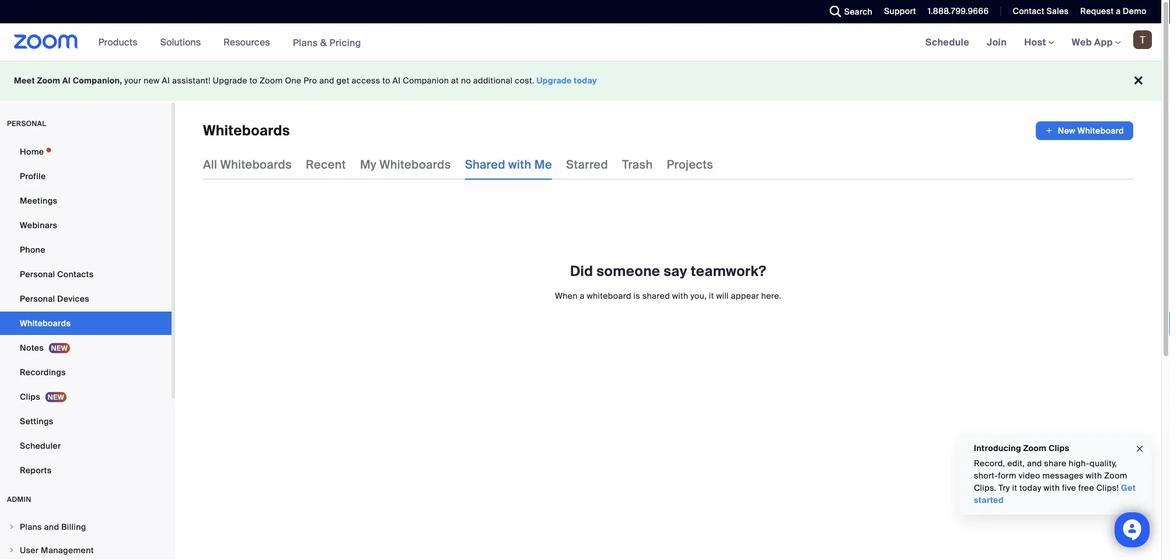 Task type: vqa. For each thing, say whether or not it's contained in the screenshot.
Open chat IMAGE
no



Task type: describe. For each thing, give the bounding box(es) containing it.
webinars link
[[0, 214, 172, 237]]

when
[[555, 291, 578, 301]]

with up free
[[1086, 471, 1103, 481]]

whiteboards right all
[[220, 157, 292, 172]]

someone
[[597, 262, 661, 281]]

new whiteboard button
[[1036, 121, 1134, 140]]

new
[[144, 75, 160, 86]]

try
[[999, 483, 1011, 494]]

recordings link
[[0, 361, 172, 384]]

get started
[[975, 483, 1137, 506]]

web app button
[[1072, 36, 1122, 48]]

with down the messages
[[1044, 483, 1061, 494]]

all
[[203, 157, 217, 172]]

recordings
[[20, 367, 66, 378]]

zoom logo image
[[14, 34, 78, 49]]

teamwork?
[[691, 262, 767, 281]]

webinars
[[20, 220, 57, 231]]

short-
[[975, 471, 999, 481]]

today inside 'record, edit, and share high-quality, short-form video messages with zoom clips. try it today with five free clips!'
[[1020, 483, 1042, 494]]

meetings navigation
[[917, 23, 1162, 62]]

personal menu menu
[[0, 140, 172, 483]]

introducing
[[975, 443, 1022, 454]]

introducing zoom clips
[[975, 443, 1070, 454]]

whiteboards link
[[0, 312, 172, 335]]

additional
[[473, 75, 513, 86]]

reports link
[[0, 459, 172, 482]]

high-
[[1069, 458, 1090, 469]]

user management menu item
[[0, 540, 172, 559]]

upgrade today link
[[537, 75, 597, 86]]

form
[[999, 471, 1017, 481]]

reports
[[20, 465, 52, 476]]

2 upgrade from the left
[[537, 75, 572, 86]]

contact sales
[[1013, 6, 1069, 17]]

trash
[[623, 157, 653, 172]]

search
[[845, 6, 873, 17]]

with inside tabs of all whiteboard page tab list
[[509, 157, 532, 172]]

zoom up the edit,
[[1024, 443, 1047, 454]]

devices
[[57, 293, 89, 304]]

get
[[1122, 483, 1137, 494]]

when a whiteboard is shared with you, it will appear here.
[[555, 291, 782, 301]]

will
[[717, 291, 729, 301]]

personal devices
[[20, 293, 89, 304]]

join link
[[979, 23, 1016, 61]]

personal for personal devices
[[20, 293, 55, 304]]

phone
[[20, 244, 45, 255]]

solutions button
[[160, 23, 206, 61]]

resources button
[[224, 23, 275, 61]]

a for when
[[580, 291, 585, 301]]

cost.
[[515, 75, 535, 86]]

did
[[570, 262, 594, 281]]

app
[[1095, 36, 1114, 48]]

products button
[[98, 23, 143, 61]]

contacts
[[57, 269, 94, 280]]

my
[[360, 157, 377, 172]]

whiteboards inside application
[[203, 122, 290, 140]]

a for request
[[1117, 6, 1121, 17]]

3 ai from the left
[[393, 75, 401, 86]]

record,
[[975, 458, 1006, 469]]

companion,
[[73, 75, 122, 86]]

starred
[[566, 157, 609, 172]]

home
[[20, 146, 44, 157]]

1 to from the left
[[250, 75, 258, 86]]

five
[[1063, 483, 1077, 494]]

meet zoom ai companion, footer
[[0, 61, 1162, 101]]

plans and billing
[[20, 522, 86, 533]]

1.888.799.9666 button up "schedule"
[[920, 0, 992, 23]]

it inside 'record, edit, and share high-quality, short-form video messages with zoom clips. try it today with five free clips!'
[[1013, 483, 1018, 494]]

host button
[[1025, 36, 1055, 48]]

whiteboards application
[[203, 121, 1134, 140]]

scheduler
[[20, 441, 61, 451]]

new
[[1059, 125, 1076, 136]]

at
[[451, 75, 459, 86]]

and inside meet zoom ai companion, footer
[[320, 75, 334, 86]]

recent
[[306, 157, 346, 172]]

profile
[[20, 171, 46, 182]]

clips!
[[1097, 483, 1120, 494]]

meet
[[14, 75, 35, 86]]

assistant!
[[172, 75, 211, 86]]

video
[[1019, 471, 1041, 481]]

projects
[[667, 157, 714, 172]]

0 vertical spatial it
[[709, 291, 714, 301]]

request a demo
[[1081, 6, 1147, 17]]

did someone say teamwork?
[[570, 262, 767, 281]]

billing
[[61, 522, 86, 533]]

personal contacts
[[20, 269, 94, 280]]

host
[[1025, 36, 1049, 48]]

banner containing products
[[0, 23, 1162, 62]]

personal contacts link
[[0, 263, 172, 286]]

home link
[[0, 140, 172, 164]]

products
[[98, 36, 137, 48]]

clips.
[[975, 483, 997, 494]]

scheduler link
[[0, 434, 172, 458]]

free
[[1079, 483, 1095, 494]]



Task type: locate. For each thing, give the bounding box(es) containing it.
1.888.799.9666 button up the schedule link
[[928, 6, 989, 17]]

clips up settings
[[20, 392, 40, 402]]

shared
[[465, 157, 506, 172]]

request
[[1081, 6, 1114, 17]]

zoom
[[37, 75, 60, 86], [260, 75, 283, 86], [1024, 443, 1047, 454], [1105, 471, 1128, 481]]

started
[[975, 495, 1004, 506]]

0 horizontal spatial clips
[[20, 392, 40, 402]]

clips inside personal menu 'menu'
[[20, 392, 40, 402]]

is
[[634, 291, 641, 301]]

join
[[987, 36, 1007, 48]]

0 horizontal spatial a
[[580, 291, 585, 301]]

notes
[[20, 342, 44, 353]]

right image
[[8, 524, 15, 531]]

1 horizontal spatial upgrade
[[537, 75, 572, 86]]

management
[[41, 545, 94, 556]]

1 horizontal spatial today
[[1020, 483, 1042, 494]]

your
[[124, 75, 141, 86]]

personal devices link
[[0, 287, 172, 311]]

support link
[[876, 0, 920, 23], [885, 6, 917, 17]]

1 vertical spatial a
[[580, 291, 585, 301]]

1 horizontal spatial it
[[1013, 483, 1018, 494]]

2 ai from the left
[[162, 75, 170, 86]]

resources
[[224, 36, 270, 48]]

profile picture image
[[1134, 30, 1153, 49]]

admin menu menu
[[0, 516, 172, 559]]

ai right new
[[162, 75, 170, 86]]

solutions
[[160, 36, 201, 48]]

shared with me
[[465, 157, 552, 172]]

0 horizontal spatial upgrade
[[213, 75, 247, 86]]

meetings link
[[0, 189, 172, 213]]

and left billing
[[44, 522, 59, 533]]

it left will
[[709, 291, 714, 301]]

plans for plans and billing
[[20, 522, 42, 533]]

upgrade right cost.
[[537, 75, 572, 86]]

share
[[1045, 458, 1067, 469]]

it right 'try'
[[1013, 483, 1018, 494]]

support
[[885, 6, 917, 17]]

product information navigation
[[90, 23, 370, 62]]

whiteboard
[[1078, 125, 1125, 136]]

close image
[[1136, 443, 1145, 456]]

1 vertical spatial personal
[[20, 293, 55, 304]]

zoom left one
[[260, 75, 283, 86]]

upgrade
[[213, 75, 247, 86], [537, 75, 572, 86]]

phone link
[[0, 238, 172, 262]]

1 vertical spatial clips
[[1049, 443, 1070, 454]]

plans & pricing
[[293, 36, 361, 49]]

one
[[285, 75, 302, 86]]

no
[[461, 75, 471, 86]]

clips up share
[[1049, 443, 1070, 454]]

plans and billing menu item
[[0, 516, 172, 538]]

settings link
[[0, 410, 172, 433]]

add image
[[1046, 125, 1054, 137]]

personal down phone on the top left of the page
[[20, 269, 55, 280]]

1 horizontal spatial a
[[1117, 6, 1121, 17]]

banner
[[0, 23, 1162, 62]]

ai left the companion,
[[62, 75, 71, 86]]

ai left companion
[[393, 75, 401, 86]]

a right when
[[580, 291, 585, 301]]

pro
[[304, 75, 317, 86]]

to right access on the top
[[383, 75, 391, 86]]

pricing
[[330, 36, 361, 49]]

plans inside menu item
[[20, 522, 42, 533]]

2 horizontal spatial ai
[[393, 75, 401, 86]]

all whiteboards
[[203, 157, 292, 172]]

1.888.799.9666
[[928, 6, 989, 17]]

record, edit, and share high-quality, short-form video messages with zoom clips. try it today with five free clips!
[[975, 458, 1128, 494]]

1 horizontal spatial plans
[[293, 36, 318, 49]]

whiteboards up all whiteboards
[[203, 122, 290, 140]]

appear
[[731, 291, 760, 301]]

whiteboards down personal devices
[[20, 318, 71, 329]]

ai
[[62, 75, 71, 86], [162, 75, 170, 86], [393, 75, 401, 86]]

zoom inside 'record, edit, and share high-quality, short-form video messages with zoom clips. try it today with five free clips!'
[[1105, 471, 1128, 481]]

whiteboard
[[587, 291, 632, 301]]

access
[[352, 75, 380, 86]]

0 horizontal spatial it
[[709, 291, 714, 301]]

get started link
[[975, 483, 1137, 506]]

1 ai from the left
[[62, 75, 71, 86]]

plans left &
[[293, 36, 318, 49]]

profile link
[[0, 165, 172, 188]]

plans right right image
[[20, 522, 42, 533]]

whiteboards inside personal menu 'menu'
[[20, 318, 71, 329]]

personal
[[7, 119, 46, 128]]

here.
[[762, 291, 782, 301]]

0 vertical spatial and
[[320, 75, 334, 86]]

zoom up clips!
[[1105, 471, 1128, 481]]

web
[[1072, 36, 1093, 48]]

personal
[[20, 269, 55, 280], [20, 293, 55, 304]]

personal down personal contacts
[[20, 293, 55, 304]]

0 horizontal spatial plans
[[20, 522, 42, 533]]

a
[[1117, 6, 1121, 17], [580, 291, 585, 301]]

get
[[337, 75, 350, 86]]

plans for plans & pricing
[[293, 36, 318, 49]]

schedule
[[926, 36, 970, 48]]

2 personal from the top
[[20, 293, 55, 304]]

meetings
[[20, 195, 57, 206]]

1 upgrade from the left
[[213, 75, 247, 86]]

0 horizontal spatial and
[[44, 522, 59, 533]]

quality,
[[1090, 458, 1118, 469]]

today inside meet zoom ai companion, footer
[[574, 75, 597, 86]]

with left me
[[509, 157, 532, 172]]

companion
[[403, 75, 449, 86]]

plans
[[293, 36, 318, 49], [20, 522, 42, 533]]

messages
[[1043, 471, 1084, 481]]

meet zoom ai companion, your new ai assistant! upgrade to zoom one pro and get access to ai companion at no additional cost. upgrade today
[[14, 75, 597, 86]]

contact
[[1013, 6, 1045, 17]]

1 vertical spatial today
[[1020, 483, 1042, 494]]

0 vertical spatial a
[[1117, 6, 1121, 17]]

1 horizontal spatial to
[[383, 75, 391, 86]]

admin
[[7, 495, 31, 504]]

my whiteboards
[[360, 157, 451, 172]]

zoom right meet at the top
[[37, 75, 60, 86]]

settings
[[20, 416, 53, 427]]

to down resources dropdown button
[[250, 75, 258, 86]]

and inside 'record, edit, and share high-quality, short-form video messages with zoom clips. try it today with five free clips!'
[[1028, 458, 1043, 469]]

1 vertical spatial it
[[1013, 483, 1018, 494]]

0 horizontal spatial today
[[574, 75, 597, 86]]

plans inside product information navigation
[[293, 36, 318, 49]]

1 vertical spatial and
[[1028, 458, 1043, 469]]

1 vertical spatial plans
[[20, 522, 42, 533]]

1 horizontal spatial and
[[320, 75, 334, 86]]

upgrade down product information navigation
[[213, 75, 247, 86]]

clips link
[[0, 385, 172, 409]]

0 horizontal spatial to
[[250, 75, 258, 86]]

2 horizontal spatial and
[[1028, 458, 1043, 469]]

0 vertical spatial personal
[[20, 269, 55, 280]]

whiteboards right my
[[380, 157, 451, 172]]

with
[[509, 157, 532, 172], [673, 291, 689, 301], [1086, 471, 1103, 481], [1044, 483, 1061, 494]]

right image
[[8, 547, 15, 554]]

0 vertical spatial plans
[[293, 36, 318, 49]]

0 horizontal spatial ai
[[62, 75, 71, 86]]

demo
[[1124, 6, 1147, 17]]

&
[[320, 36, 327, 49]]

tabs of all whiteboard page tab list
[[203, 149, 714, 180]]

search button
[[821, 0, 876, 23]]

new whiteboard
[[1059, 125, 1125, 136]]

personal for personal contacts
[[20, 269, 55, 280]]

user
[[20, 545, 39, 556]]

1 personal from the top
[[20, 269, 55, 280]]

2 vertical spatial and
[[44, 522, 59, 533]]

a left the demo
[[1117, 6, 1121, 17]]

and
[[320, 75, 334, 86], [1028, 458, 1043, 469], [44, 522, 59, 533]]

notes link
[[0, 336, 172, 360]]

and up video
[[1028, 458, 1043, 469]]

1 horizontal spatial clips
[[1049, 443, 1070, 454]]

with left you,
[[673, 291, 689, 301]]

and inside menu item
[[44, 522, 59, 533]]

0 vertical spatial clips
[[20, 392, 40, 402]]

2 to from the left
[[383, 75, 391, 86]]

1 horizontal spatial ai
[[162, 75, 170, 86]]

contact sales link
[[1005, 0, 1072, 23], [1013, 6, 1069, 17]]

web app
[[1072, 36, 1114, 48]]

schedule link
[[917, 23, 979, 61]]

and left get
[[320, 75, 334, 86]]

sales
[[1047, 6, 1069, 17]]

0 vertical spatial today
[[574, 75, 597, 86]]



